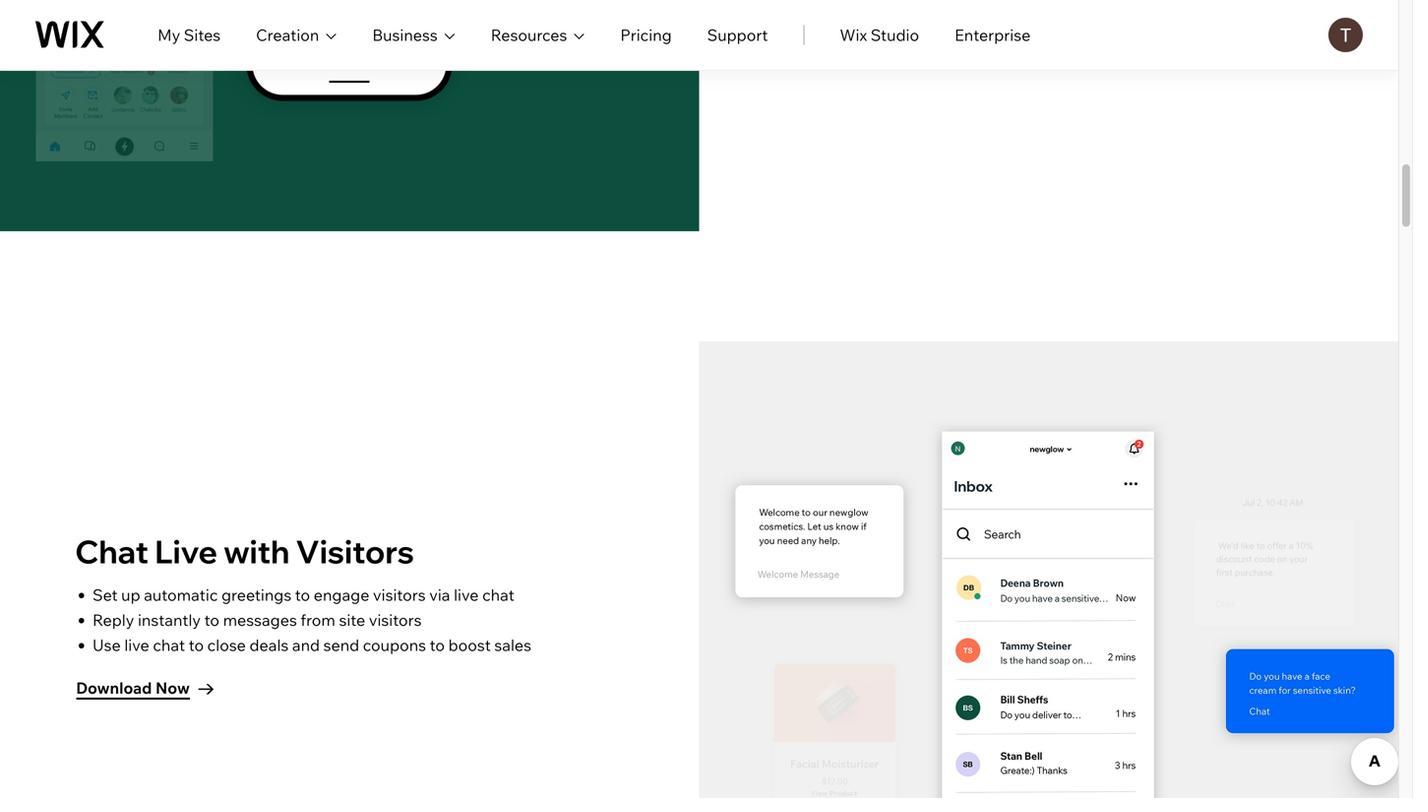 Task type: describe. For each thing, give the bounding box(es) containing it.
use
[[93, 635, 121, 655]]

from
[[301, 610, 335, 630]]

1 vertical spatial now
[[155, 678, 190, 698]]

creation
[[256, 25, 319, 45]]

close
[[207, 635, 246, 655]]

live chat between a customer and business owner. image
[[1190, 493, 1357, 628]]

boost
[[448, 635, 491, 655]]

images showing live chat through the wix owner app image
[[699, 341, 1398, 798]]

sites
[[184, 25, 221, 45]]

0 vertical spatial visitors
[[373, 585, 426, 605]]

instantly
[[138, 610, 201, 630]]

0 vertical spatial now
[[854, 8, 888, 28]]

marketing campaigns image
[[36, 0, 213, 159]]

wix
[[840, 25, 867, 45]]

engage
[[314, 585, 369, 605]]

1 horizontal spatial download now link
[[774, 5, 912, 33]]

site
[[339, 610, 365, 630]]

my
[[158, 25, 180, 45]]

with
[[224, 531, 290, 571]]

automatic
[[144, 585, 218, 605]]

1 vertical spatial download now link
[[76, 675, 214, 702]]

0 horizontal spatial chat
[[153, 635, 185, 655]]

1 horizontal spatial download now
[[774, 8, 888, 28]]

0 horizontal spatial live
[[124, 635, 149, 655]]

enterprise link
[[955, 23, 1031, 47]]

resources button
[[491, 23, 585, 47]]

wix studio
[[840, 25, 919, 45]]

my sites link
[[158, 23, 221, 47]]

to left boost
[[430, 635, 445, 655]]

via
[[429, 585, 450, 605]]

set up automatic greetings to engage visitors via live chat reply instantly to messages from site visitors use live chat to close deals and send coupons to boost sales
[[93, 585, 531, 655]]

0 horizontal spatial download
[[76, 678, 152, 698]]

deals
[[249, 635, 289, 655]]

up
[[121, 585, 140, 605]]

chat live with visitors
[[75, 531, 414, 571]]

business
[[372, 25, 438, 45]]

support link
[[707, 23, 768, 47]]

pricing
[[620, 25, 672, 45]]

creation button
[[256, 23, 337, 47]]

profile image image
[[1329, 18, 1363, 52]]



Task type: vqa. For each thing, say whether or not it's contained in the screenshot.
options corresponding to Flexible
no



Task type: locate. For each thing, give the bounding box(es) containing it.
and
[[292, 635, 320, 655]]

to up "from" on the bottom left
[[295, 585, 310, 605]]

1 vertical spatial chat
[[153, 635, 185, 655]]

pricing link
[[620, 23, 672, 47]]

view of the wix owner app showing the marketing tools that allow you to grow your business. image
[[0, 0, 699, 231]]

send
[[323, 635, 359, 655]]

visitors up the coupons
[[369, 610, 422, 630]]

0 horizontal spatial now
[[155, 678, 190, 698]]

set
[[93, 585, 118, 605]]

0 vertical spatial download
[[774, 8, 850, 28]]

download now down use
[[76, 678, 190, 698]]

1 horizontal spatial live
[[454, 585, 479, 605]]

visitors
[[296, 531, 414, 571]]

download
[[774, 8, 850, 28], [76, 678, 152, 698]]

0 horizontal spatial download now
[[76, 678, 190, 698]]

0 vertical spatial download now link
[[774, 5, 912, 33]]

download now link
[[774, 5, 912, 33], [76, 675, 214, 702]]

visitors
[[373, 585, 426, 605], [369, 610, 422, 630]]

live right via
[[454, 585, 479, 605]]

resources
[[491, 25, 567, 45]]

wix studio link
[[840, 23, 919, 47]]

download now right support link
[[774, 8, 888, 28]]

live right use
[[124, 635, 149, 655]]

download now
[[774, 8, 888, 28], [76, 678, 190, 698]]

image of facial moisturizer being sold on a wix site. image
[[755, 645, 914, 798]]

1 horizontal spatial download
[[774, 8, 850, 28]]

1 vertical spatial download now
[[76, 678, 190, 698]]

chat
[[75, 531, 149, 571]]

1 vertical spatial download
[[76, 678, 152, 698]]

coupons
[[363, 635, 426, 655]]

business button
[[372, 23, 455, 47]]

to left close on the left of the page
[[189, 635, 204, 655]]

1 vertical spatial live
[[124, 635, 149, 655]]

enterprise
[[955, 25, 1031, 45]]

studio
[[871, 25, 919, 45]]

0 horizontal spatial download now link
[[76, 675, 214, 702]]

0 vertical spatial live
[[454, 585, 479, 605]]

now
[[854, 8, 888, 28], [155, 678, 190, 698]]

greetings
[[221, 585, 292, 605]]

1 horizontal spatial chat
[[482, 585, 515, 605]]

sales
[[494, 635, 531, 655]]

my sites
[[158, 25, 221, 45]]

to up close on the left of the page
[[204, 610, 219, 630]]

0 vertical spatial download now
[[774, 8, 888, 28]]

live
[[454, 585, 479, 605], [124, 635, 149, 655]]

visitors left via
[[373, 585, 426, 605]]

messages
[[223, 610, 297, 630]]

0 vertical spatial chat
[[482, 585, 515, 605]]

support
[[707, 25, 768, 45]]

chat down the instantly
[[153, 635, 185, 655]]

chat
[[482, 585, 515, 605], [153, 635, 185, 655]]

1 vertical spatial visitors
[[369, 610, 422, 630]]

download right support link
[[774, 8, 850, 28]]

1 horizontal spatial now
[[854, 8, 888, 28]]

download down use
[[76, 678, 152, 698]]

live
[[155, 531, 218, 571]]

chat up sales
[[482, 585, 515, 605]]

to
[[295, 585, 310, 605], [204, 610, 219, 630], [189, 635, 204, 655], [430, 635, 445, 655]]

reply
[[93, 610, 134, 630]]



